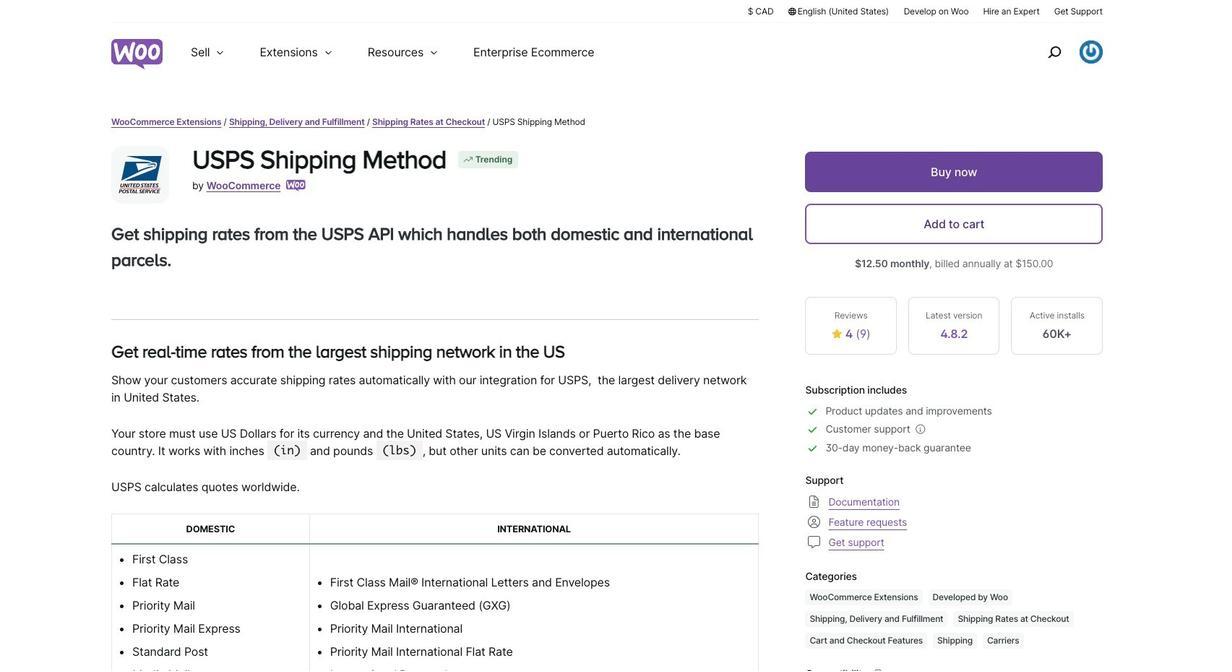 Task type: describe. For each thing, give the bounding box(es) containing it.
breadcrumb element
[[111, 116, 1103, 129]]

file lines image
[[805, 493, 823, 511]]

open account menu image
[[1080, 40, 1103, 64]]

circle info image
[[871, 667, 885, 671]]

message image
[[805, 534, 823, 551]]

service navigation menu element
[[1017, 29, 1103, 76]]



Task type: vqa. For each thing, say whether or not it's contained in the screenshot.
Gravatar image
no



Task type: locate. For each thing, give the bounding box(es) containing it.
product icon image
[[111, 146, 169, 204]]

search image
[[1043, 40, 1066, 64]]

developed by woocommerce image
[[286, 180, 306, 192]]

circle user image
[[805, 514, 823, 531]]

arrow trend up image
[[462, 154, 474, 166]]



